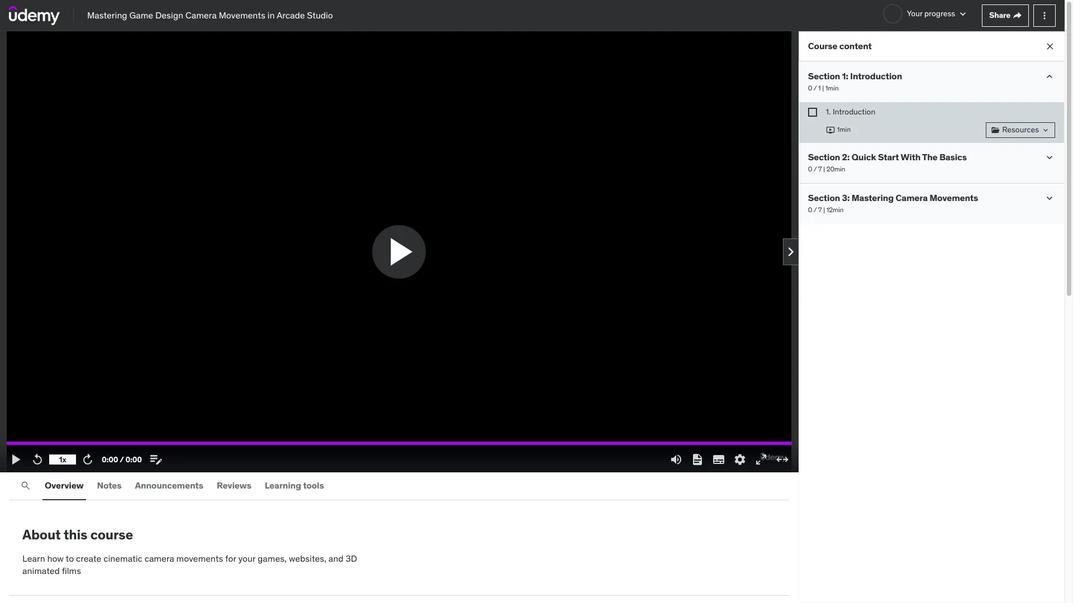 Task type: locate. For each thing, give the bounding box(es) containing it.
0 left 1
[[808, 84, 812, 92]]

movements inside "mastering game design camera movements in arcade studio" link
[[219, 10, 265, 21]]

content
[[840, 40, 872, 52]]

1min right 1
[[826, 84, 839, 92]]

1 vertical spatial movements
[[930, 192, 979, 203]]

resources
[[1003, 125, 1039, 135]]

section
[[808, 70, 840, 82], [808, 151, 840, 162], [808, 192, 840, 203]]

/ left 1
[[814, 84, 817, 92]]

|
[[823, 84, 824, 92], [824, 165, 825, 173], [824, 206, 825, 214]]

section inside 'section 1: introduction 0 / 1 | 1min'
[[808, 70, 840, 82]]

xsmall image left 1.
[[808, 108, 817, 117]]

your progress button
[[883, 4, 969, 24]]

to
[[66, 553, 74, 565]]

0
[[808, 84, 812, 92], [808, 165, 812, 173], [808, 206, 812, 214]]

camera
[[186, 10, 217, 21], [896, 192, 928, 203]]

1 vertical spatial |
[[824, 165, 825, 173]]

0:00
[[102, 455, 118, 465], [125, 455, 142, 465]]

about
[[22, 527, 61, 544]]

0 vertical spatial movements
[[219, 10, 265, 21]]

0 vertical spatial 0
[[808, 84, 812, 92]]

2 vertical spatial small image
[[1044, 193, 1056, 204]]

introduction right 1.
[[833, 107, 876, 117]]

0 vertical spatial 1min
[[826, 84, 839, 92]]

camera inside section 3: mastering camera movements 0 / 7 | 12min
[[896, 192, 928, 203]]

1 vertical spatial small image
[[1044, 71, 1056, 82]]

camera right design
[[186, 10, 217, 21]]

3:
[[842, 192, 850, 203]]

0 inside section 2: quick start with the basics 0 / 7 | 20min
[[808, 165, 812, 173]]

small image down small icon
[[1044, 193, 1056, 204]]

1min inside 'section 1: introduction 0 / 1 | 1min'
[[826, 84, 839, 92]]

0 vertical spatial section
[[808, 70, 840, 82]]

announcements button
[[133, 473, 206, 500]]

xsmall image right resources
[[1042, 126, 1051, 135]]

for
[[225, 553, 236, 565]]

notes
[[97, 480, 122, 492]]

transcript in sidebar region image
[[691, 453, 704, 467]]

1 vertical spatial section
[[808, 151, 840, 162]]

about this course
[[22, 527, 133, 544]]

xsmall image right the "share"
[[1013, 11, 1022, 20]]

small image
[[958, 8, 969, 19], [1044, 71, 1056, 82], [1044, 193, 1056, 204]]

and
[[329, 553, 344, 565]]

0 horizontal spatial 0:00
[[102, 455, 118, 465]]

1 horizontal spatial xsmall image
[[1042, 126, 1051, 135]]

1 horizontal spatial mastering
[[852, 192, 894, 203]]

/ inside section 3: mastering camera movements 0 / 7 | 12min
[[814, 206, 817, 214]]

0 vertical spatial introduction
[[851, 70, 902, 82]]

2 7 from the top
[[819, 206, 822, 214]]

0 vertical spatial 7
[[819, 165, 822, 173]]

xsmall image
[[991, 126, 1000, 135], [1042, 126, 1051, 135]]

small image for section 1: introduction
[[1044, 71, 1056, 82]]

camera down the with
[[896, 192, 928, 203]]

2 vertical spatial 0
[[808, 206, 812, 214]]

| left '20min'
[[824, 165, 825, 173]]

section 1: introduction button
[[808, 70, 902, 82]]

movements
[[176, 553, 223, 565]]

1 vertical spatial camera
[[896, 192, 928, 203]]

1x
[[59, 455, 66, 465]]

/ left '20min'
[[814, 165, 817, 173]]

section up 1
[[808, 70, 840, 82]]

7
[[819, 165, 822, 173], [819, 206, 822, 214]]

section up '20min'
[[808, 151, 840, 162]]

small image down close course content sidebar icon
[[1044, 71, 1056, 82]]

section for section 2: quick start with the basics
[[808, 151, 840, 162]]

0 vertical spatial |
[[823, 84, 824, 92]]

movements
[[219, 10, 265, 21], [930, 192, 979, 203]]

1 vertical spatial mastering
[[852, 192, 894, 203]]

xsmall image left resources
[[991, 126, 1000, 135]]

overview
[[45, 480, 84, 492]]

2 0 from the top
[[808, 165, 812, 173]]

movements inside section 3: mastering camera movements 0 / 7 | 12min
[[930, 192, 979, 203]]

1 0 from the top
[[808, 84, 812, 92]]

small image right progress
[[958, 8, 969, 19]]

1x button
[[49, 451, 76, 470]]

2 vertical spatial section
[[808, 192, 840, 203]]

sidebar element
[[799, 31, 1065, 604]]

7 left 12min
[[819, 206, 822, 214]]

this
[[64, 527, 87, 544]]

/
[[814, 84, 817, 92], [814, 165, 817, 173], [814, 206, 817, 214], [120, 455, 124, 465]]

reviews button
[[215, 473, 254, 500]]

game
[[129, 10, 153, 21]]

how
[[47, 553, 64, 565]]

notes button
[[95, 473, 124, 500]]

0 horizontal spatial xsmall image
[[808, 108, 817, 117]]

xsmall image inside the share button
[[1013, 11, 1022, 20]]

1 vertical spatial 1min
[[837, 125, 851, 134]]

7 inside section 3: mastering camera movements 0 / 7 | 12min
[[819, 206, 822, 214]]

quick
[[852, 151, 876, 162]]

camera
[[145, 553, 174, 565]]

fullscreen image
[[755, 453, 768, 467]]

announcements
[[135, 480, 203, 492]]

mastering
[[87, 10, 127, 21], [852, 192, 894, 203]]

mastering right the 3:
[[852, 192, 894, 203]]

1 horizontal spatial 0:00
[[125, 455, 142, 465]]

2:
[[842, 151, 850, 162]]

1
[[819, 84, 821, 92]]

0 vertical spatial xsmall image
[[1013, 11, 1022, 20]]

introduction right 1: on the top right
[[851, 70, 902, 82]]

| inside section 3: mastering camera movements 0 / 7 | 12min
[[824, 206, 825, 214]]

1 0:00 from the left
[[102, 455, 118, 465]]

movements left in at the left top of page
[[219, 10, 265, 21]]

section 2: quick start with the basics button
[[808, 151, 967, 163]]

1 section from the top
[[808, 70, 840, 82]]

0 vertical spatial camera
[[186, 10, 217, 21]]

reviews
[[217, 480, 251, 492]]

section inside section 2: quick start with the basics 0 / 7 | 20min
[[808, 151, 840, 162]]

1 horizontal spatial xsmall image
[[1013, 11, 1022, 20]]

7 inside section 2: quick start with the basics 0 / 7 | 20min
[[819, 165, 822, 173]]

course
[[808, 40, 838, 52]]

section 3: mastering camera movements 0 / 7 | 12min
[[808, 192, 979, 214]]

start
[[878, 151, 899, 162]]

0 horizontal spatial camera
[[186, 10, 217, 21]]

small image inside your progress dropdown button
[[958, 8, 969, 19]]

0 vertical spatial small image
[[958, 8, 969, 19]]

add note image
[[149, 453, 163, 467]]

0 left '20min'
[[808, 165, 812, 173]]

mastering game design camera movements in arcade studio
[[87, 10, 333, 21]]

7 left '20min'
[[819, 165, 822, 173]]

1 vertical spatial xsmall image
[[808, 108, 817, 117]]

1 vertical spatial 7
[[819, 206, 822, 214]]

small image for section 3: mastering camera movements
[[1044, 193, 1056, 204]]

animated
[[22, 566, 60, 577]]

expanded view image
[[776, 453, 789, 467]]

0 vertical spatial mastering
[[87, 10, 127, 21]]

| left 12min
[[824, 206, 825, 214]]

share button
[[982, 4, 1029, 27]]

2 vertical spatial |
[[824, 206, 825, 214]]

0 left 12min
[[808, 206, 812, 214]]

mute image
[[670, 453, 683, 467]]

camera for mastering
[[896, 192, 928, 203]]

subtitles image
[[712, 453, 726, 467]]

camera for design
[[186, 10, 217, 21]]

section inside section 3: mastering camera movements 0 / 7 | 12min
[[808, 192, 840, 203]]

1min
[[826, 84, 839, 92], [837, 125, 851, 134]]

0:00 left 'add note' icon
[[125, 455, 142, 465]]

rewind 5 seconds image
[[31, 453, 44, 467]]

/ left 12min
[[814, 206, 817, 214]]

/ inside section 2: quick start with the basics 0 / 7 | 20min
[[814, 165, 817, 173]]

movements down basics
[[930, 192, 979, 203]]

cinematic
[[104, 553, 142, 565]]

0 horizontal spatial xsmall image
[[991, 126, 1000, 135]]

introduction
[[851, 70, 902, 82], [833, 107, 876, 117]]

| right 1
[[823, 84, 824, 92]]

in
[[268, 10, 275, 21]]

websites,
[[289, 553, 326, 565]]

basics
[[940, 151, 967, 162]]

xsmall image
[[1013, 11, 1022, 20], [808, 108, 817, 117]]

1 horizontal spatial camera
[[896, 192, 928, 203]]

1 horizontal spatial movements
[[930, 192, 979, 203]]

section for section 1: introduction
[[808, 70, 840, 82]]

0 horizontal spatial mastering
[[87, 10, 127, 21]]

play image
[[10, 453, 23, 467]]

mastering left game
[[87, 10, 127, 21]]

studio
[[307, 10, 333, 21]]

1min right play introduction "image"
[[837, 125, 851, 134]]

1 xsmall image from the left
[[991, 126, 1000, 135]]

section up 12min
[[808, 192, 840, 203]]

2 xsmall image from the left
[[1042, 126, 1051, 135]]

1 vertical spatial 0
[[808, 165, 812, 173]]

course content
[[808, 40, 872, 52]]

0:00 right forward 5 seconds image
[[102, 455, 118, 465]]

settings image
[[733, 453, 747, 467]]

0 horizontal spatial movements
[[219, 10, 265, 21]]

3 section from the top
[[808, 192, 840, 203]]

resources button
[[986, 122, 1056, 138]]

3 0 from the top
[[808, 206, 812, 214]]

2 section from the top
[[808, 151, 840, 162]]

1 7 from the top
[[819, 165, 822, 173]]

/ up notes
[[120, 455, 124, 465]]

films
[[62, 566, 81, 577]]



Task type: vqa. For each thing, say whether or not it's contained in the screenshot.
the leftmost 0:00
yes



Task type: describe. For each thing, give the bounding box(es) containing it.
introduction inside 'section 1: introduction 0 / 1 | 1min'
[[851, 70, 902, 82]]

progress bar slider
[[7, 437, 792, 451]]

learning tools
[[265, 480, 324, 492]]

course
[[90, 527, 133, 544]]

learning tools button
[[263, 473, 326, 500]]

tools
[[303, 480, 324, 492]]

0 inside 'section 1: introduction 0 / 1 | 1min'
[[808, 84, 812, 92]]

with
[[901, 151, 921, 162]]

your
[[907, 8, 923, 18]]

learning
[[265, 480, 301, 492]]

section 1: introduction 0 / 1 | 1min
[[808, 70, 902, 92]]

close course content sidebar image
[[1045, 41, 1056, 52]]

| inside 'section 1: introduction 0 / 1 | 1min'
[[823, 84, 824, 92]]

design
[[155, 10, 183, 21]]

overview button
[[42, 473, 86, 500]]

your progress
[[907, 8, 956, 18]]

udemy image
[[9, 6, 60, 25]]

1 vertical spatial introduction
[[833, 107, 876, 117]]

section 3: mastering camera movements button
[[808, 192, 979, 203]]

play introduction image
[[826, 126, 835, 134]]

1:
[[842, 70, 849, 82]]

movements for mastering
[[930, 192, 979, 203]]

20min
[[827, 165, 846, 173]]

small image
[[1044, 152, 1056, 163]]

the
[[923, 151, 938, 162]]

arcade
[[277, 10, 305, 21]]

actions image
[[1039, 10, 1051, 21]]

create
[[76, 553, 101, 565]]

3d
[[346, 553, 357, 565]]

mastering game design camera movements in arcade studio link
[[87, 9, 333, 22]]

forward 5 seconds image
[[81, 453, 94, 467]]

1. introduction
[[826, 107, 876, 117]]

your
[[238, 553, 256, 565]]

2 0:00 from the left
[[125, 455, 142, 465]]

12min
[[827, 206, 844, 214]]

learn how to create cinematic camera movements for your games, websites, and 3d animated films
[[22, 553, 357, 577]]

go to next lecture image
[[782, 243, 800, 261]]

progress
[[925, 8, 956, 18]]

learn
[[22, 553, 45, 565]]

search image
[[20, 481, 31, 492]]

/ inside 'section 1: introduction 0 / 1 | 1min'
[[814, 84, 817, 92]]

mastering inside section 3: mastering camera movements 0 / 7 | 12min
[[852, 192, 894, 203]]

movements for design
[[219, 10, 265, 21]]

play video image
[[384, 234, 420, 270]]

0:00 / 0:00
[[102, 455, 142, 465]]

section for section 3: mastering camera movements
[[808, 192, 840, 203]]

games,
[[258, 553, 287, 565]]

| inside section 2: quick start with the basics 0 / 7 | 20min
[[824, 165, 825, 173]]

share
[[990, 10, 1011, 20]]

section 2: quick start with the basics 0 / 7 | 20min
[[808, 151, 967, 173]]

1.
[[826, 107, 831, 117]]

0 inside section 3: mastering camera movements 0 / 7 | 12min
[[808, 206, 812, 214]]



